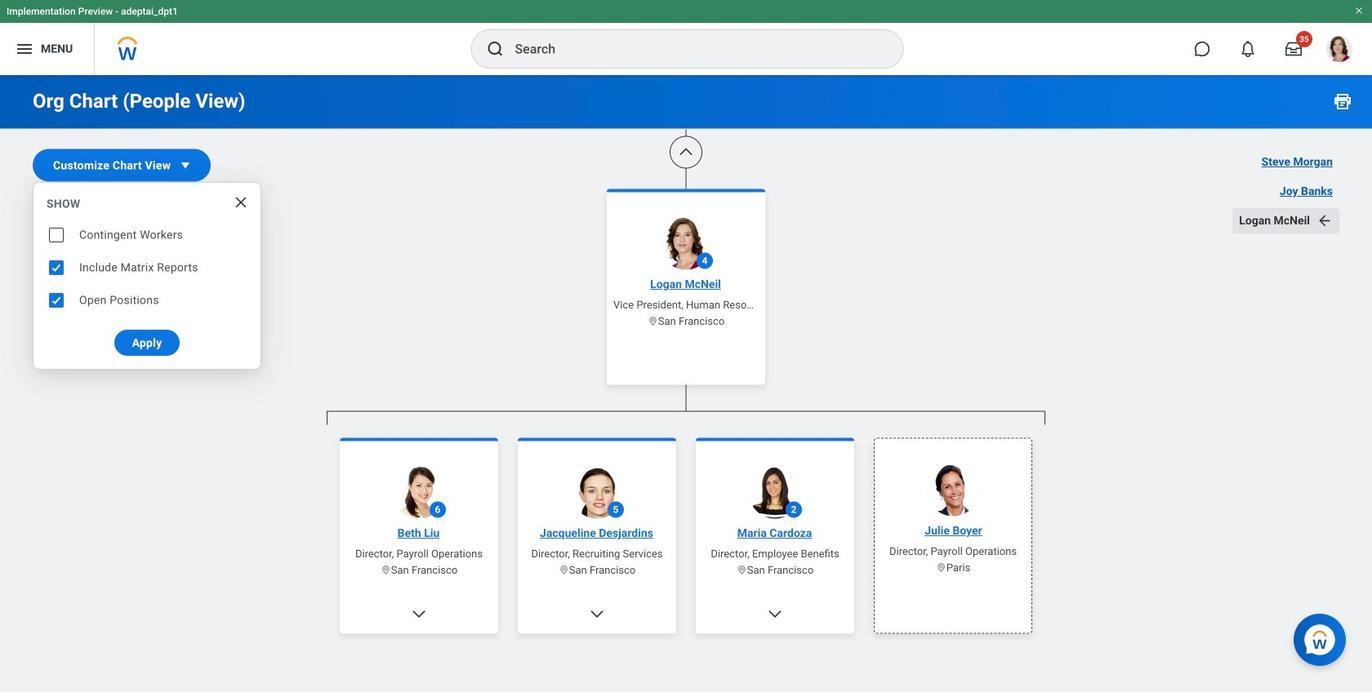 Task type: describe. For each thing, give the bounding box(es) containing it.
3 chevron down image from the left
[[767, 606, 783, 623]]

1 chevron down image from the left
[[411, 606, 427, 623]]

logan mcneil, logan mcneil, 4 direct reports element
[[327, 425, 1045, 693]]

caret down image
[[177, 157, 194, 174]]

1 horizontal spatial location image
[[648, 316, 658, 327]]

location image for 1st chevron down image from left
[[380, 565, 391, 576]]

x image
[[233, 194, 249, 211]]

inbox large image
[[1286, 41, 1302, 57]]

chevron up image
[[678, 144, 694, 160]]

location image for first chevron down image from the right
[[737, 565, 747, 576]]

justify image
[[15, 39, 34, 59]]

search image
[[486, 39, 505, 59]]



Task type: locate. For each thing, give the bounding box(es) containing it.
0 horizontal spatial location image
[[558, 565, 569, 576]]

close environment banner image
[[1354, 6, 1364, 16]]

2 horizontal spatial chevron down image
[[767, 606, 783, 623]]

print org chart image
[[1333, 91, 1353, 111]]

2 chevron down image from the left
[[589, 606, 605, 623]]

arrow left image
[[1317, 213, 1333, 229]]

profile logan mcneil image
[[1326, 36, 1353, 65]]

chevron down image
[[411, 606, 427, 623], [589, 606, 605, 623], [767, 606, 783, 623]]

banner
[[0, 0, 1372, 75]]

0 horizontal spatial chevron down image
[[411, 606, 427, 623]]

1 horizontal spatial location image
[[936, 563, 946, 573]]

0 horizontal spatial location image
[[380, 565, 391, 576]]

location image
[[648, 316, 658, 327], [380, 565, 391, 576], [737, 565, 747, 576]]

location image
[[936, 563, 946, 573], [558, 565, 569, 576]]

dialog
[[33, 182, 261, 370]]

main content
[[0, 0, 1372, 693]]

Search Workday  search field
[[515, 31, 869, 67]]

notifications large image
[[1240, 41, 1256, 57]]

1 horizontal spatial chevron down image
[[589, 606, 605, 623]]

2 horizontal spatial location image
[[737, 565, 747, 576]]



